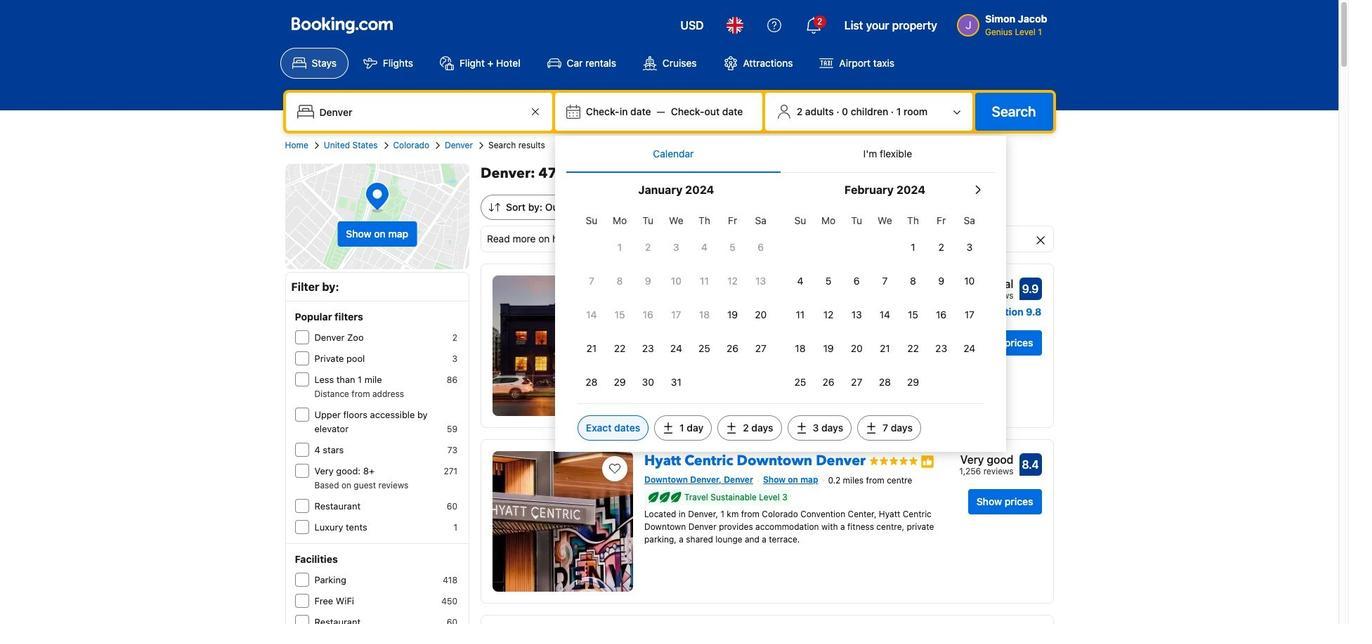 Task type: locate. For each thing, give the bounding box(es) containing it.
14 January 2024 checkbox
[[578, 299, 606, 330]]

1 grid from the left
[[578, 207, 775, 398]]

exceptional element
[[953, 275, 1014, 292]]

28 February 2024 checkbox
[[871, 367, 899, 398]]

2 January 2024 checkbox
[[634, 232, 662, 263]]

15 January 2024 checkbox
[[606, 299, 634, 330]]

24 February 2024 checkbox
[[956, 333, 984, 364]]

12 January 2024 checkbox
[[719, 266, 747, 297]]

Where are you going? field
[[314, 99, 527, 124]]

this property is part of our preferred partner programme. it is committed to providing commendable service and good value. it will pay us a higher commission if you make a booking. image
[[921, 454, 935, 468], [921, 454, 935, 468]]

0 horizontal spatial grid
[[578, 207, 775, 398]]

scored 9.9 element
[[1019, 278, 1042, 300]]

31 January 2024 checkbox
[[662, 367, 690, 398]]

18 January 2024 checkbox
[[690, 299, 719, 330]]

28 January 2024 checkbox
[[578, 367, 606, 398]]

11 February 2024 checkbox
[[786, 299, 815, 330]]

17 February 2024 checkbox
[[956, 299, 984, 330]]

scored 8.4 element
[[1019, 453, 1042, 476]]

19 February 2024 checkbox
[[815, 333, 843, 364]]

29 February 2024 checkbox
[[899, 367, 927, 398]]

4 January 2024 checkbox
[[690, 232, 719, 263]]

2 grid from the left
[[786, 207, 984, 398]]

6 February 2024 checkbox
[[843, 266, 871, 297]]

7 February 2024 checkbox
[[871, 266, 899, 297]]

1 horizontal spatial grid
[[786, 207, 984, 398]]

9 January 2024 checkbox
[[634, 266, 662, 297]]

12 February 2024 checkbox
[[815, 299, 843, 330]]

tab list
[[566, 136, 995, 174]]

10 February 2024 checkbox
[[956, 266, 984, 297]]

3 January 2024 checkbox
[[662, 232, 690, 263]]

27 February 2024 checkbox
[[843, 367, 871, 398]]

grid
[[578, 207, 775, 398], [786, 207, 984, 398]]

27 January 2024 checkbox
[[747, 333, 775, 364]]

9 February 2024 checkbox
[[927, 266, 956, 297]]

30 January 2024 checkbox
[[634, 367, 662, 398]]

booking.com image
[[291, 17, 392, 34]]

1 January 2024 checkbox
[[606, 232, 634, 263]]

24 January 2024 checkbox
[[662, 333, 690, 364]]

very good element
[[960, 451, 1014, 468]]

16 January 2024 checkbox
[[634, 299, 662, 330]]

8 January 2024 checkbox
[[606, 266, 634, 297]]



Task type: vqa. For each thing, say whether or not it's contained in the screenshot.
the 25 January 2024 Checkbox
yes



Task type: describe. For each thing, give the bounding box(es) containing it.
23 February 2024 checkbox
[[927, 333, 956, 364]]

10 January 2024 checkbox
[[662, 266, 690, 297]]

22 January 2024 checkbox
[[606, 333, 634, 364]]

22 February 2024 checkbox
[[899, 333, 927, 364]]

hyatt centric downtown denver image
[[493, 451, 633, 592]]

14 February 2024 checkbox
[[871, 299, 899, 330]]

2 February 2024 checkbox
[[927, 232, 956, 263]]

25 February 2024 checkbox
[[786, 367, 815, 398]]

25 January 2024 checkbox
[[690, 333, 719, 364]]

8 February 2024 checkbox
[[899, 266, 927, 297]]

the acoma house image
[[493, 275, 633, 416]]

19 January 2024 checkbox
[[719, 299, 747, 330]]

13 February 2024 checkbox
[[843, 299, 871, 330]]

17 January 2024 checkbox
[[662, 299, 690, 330]]

20 January 2024 checkbox
[[747, 299, 775, 330]]

6 January 2024 checkbox
[[747, 232, 775, 263]]

5 February 2024 checkbox
[[815, 266, 843, 297]]

15 February 2024 checkbox
[[899, 299, 927, 330]]

your account menu simon jacob genius level 1 element
[[957, 6, 1053, 39]]

11 January 2024 checkbox
[[690, 266, 719, 297]]

16 February 2024 checkbox
[[927, 299, 956, 330]]

20 February 2024 checkbox
[[843, 333, 871, 364]]

21 January 2024 checkbox
[[578, 333, 606, 364]]

23 January 2024 checkbox
[[634, 333, 662, 364]]

5 January 2024 checkbox
[[719, 232, 747, 263]]

1 February 2024 checkbox
[[899, 232, 927, 263]]

26 January 2024 checkbox
[[719, 333, 747, 364]]

29 January 2024 checkbox
[[606, 367, 634, 398]]

search results updated. denver: 474 properties found. element
[[481, 164, 1054, 183]]

3 February 2024 checkbox
[[956, 232, 984, 263]]

26 February 2024 checkbox
[[815, 367, 843, 398]]

18 February 2024 checkbox
[[786, 333, 815, 364]]

13 January 2024 checkbox
[[747, 266, 775, 297]]

4 February 2024 checkbox
[[786, 266, 815, 297]]

21 February 2024 checkbox
[[871, 333, 899, 364]]

7 January 2024 checkbox
[[578, 266, 606, 297]]



